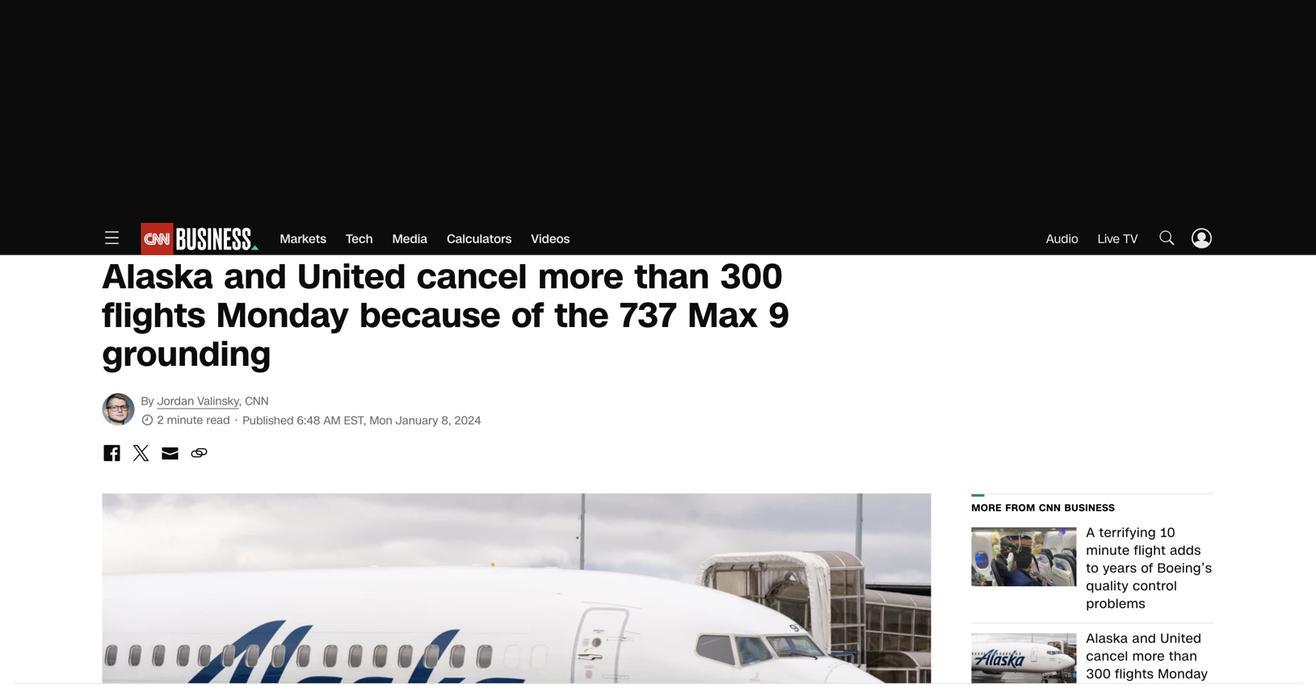 Task type: locate. For each thing, give the bounding box(es) containing it.
monday inside alaska and united cancel more than 300 flights monday because of the
[[1158, 665, 1208, 684]]

1 horizontal spatial the
[[1161, 683, 1181, 684]]

more inside the alaska and united cancel more than 300 flights monday because of the 737 max 9 grounding
[[538, 253, 624, 301]]

because for alaska and united cancel more than 300 flights monday because of the 737 max 9 grounding
[[360, 292, 501, 340]]

0 horizontal spatial united
[[297, 253, 406, 301]]

control
[[1133, 577, 1178, 596]]

alaska
[[102, 253, 213, 301], [1087, 630, 1128, 648]]

because
[[360, 292, 501, 340], [1087, 683, 1140, 684]]

the for alaska and united cancel more than 300 flights monday because of the 
[[1161, 683, 1181, 684]]

300
[[720, 253, 783, 301], [1087, 665, 1111, 684]]

the
[[555, 292, 609, 340], [1161, 683, 1181, 684]]

mon
[[370, 413, 393, 429]]

0 horizontal spatial because
[[360, 292, 501, 340]]

1 horizontal spatial monday
[[1158, 665, 1208, 684]]

0 vertical spatial and
[[224, 253, 287, 301]]

tech link
[[346, 223, 373, 255]]

1 vertical spatial minute
[[1087, 542, 1130, 560]]

0 vertical spatial cancel
[[417, 253, 527, 301]]

0 horizontal spatial than
[[635, 253, 710, 301]]

flight
[[1134, 542, 1166, 560]]

0 horizontal spatial and
[[224, 253, 287, 301]]

live
[[1098, 231, 1120, 248]]

and inside the alaska and united cancel more than 300 flights monday because of the 737 max 9 grounding
[[224, 253, 287, 301]]

1 vertical spatial monday
[[1158, 665, 1208, 684]]

0 vertical spatial the
[[555, 292, 609, 340]]

0 horizontal spatial an alaska airlines boeing 737 max-9 aircraft grounded at seattle-tacoma international airport (sea) in seattle, washington, us, on saturday, jan. 6, 2024. alaska airlines will ground its entire fleet of boeing co. 737 max-9 aircraft after a fuselage section in the rear part of the brand-new jet blew out shortly after takeoff. photographer: david ryder/bloomberg via getty images image
[[102, 494, 931, 684]]

alaska inside the alaska and united cancel more than 300 flights monday because of the 737 max 9 grounding
[[102, 253, 213, 301]]

0 vertical spatial monday
[[216, 292, 349, 340]]

because down problems
[[1087, 683, 1140, 684]]

0 horizontal spatial the
[[555, 292, 609, 340]]

minute up quality
[[1087, 542, 1130, 560]]

of
[[512, 292, 544, 340], [1141, 560, 1154, 578], [1144, 683, 1157, 684]]

8,
[[442, 413, 451, 429]]

united down 'tech'
[[297, 253, 406, 301]]

cancel down calculators
[[417, 253, 527, 301]]

to
[[1087, 560, 1099, 578]]

jordan valinsky image
[[102, 394, 135, 426]]

january
[[396, 413, 438, 429]]

minute inside a terrifying 10 minute flight adds to years of boeing's quality control problems
[[1087, 542, 1130, 560]]

search icon image
[[1158, 228, 1177, 247]]

audio link
[[1046, 231, 1079, 248]]

,
[[239, 394, 242, 409]]

cancel inside the alaska and united cancel more than 300 flights monday because of the 737 max 9 grounding
[[417, 253, 527, 301]]

and
[[224, 253, 287, 301], [1133, 630, 1157, 648]]

grounding
[[102, 331, 271, 379]]

alaska down the open menu icon
[[102, 253, 213, 301]]

nasdaq
[[102, 204, 148, 219]]

1 vertical spatial 300
[[1087, 665, 1111, 684]]

0 vertical spatial alaska
[[102, 253, 213, 301]]

united down the control
[[1161, 630, 1202, 648]]

300 inside the alaska and united cancel more than 300 flights monday because of the 737 max 9 grounding
[[720, 253, 783, 301]]

of inside the alaska and united cancel more than 300 flights monday because of the 737 max 9 grounding
[[512, 292, 544, 340]]

user avatar image
[[1190, 226, 1214, 250]]

1 vertical spatial more
[[1133, 648, 1165, 666]]

quality
[[1087, 577, 1129, 596]]

0 horizontal spatial flights
[[102, 292, 206, 340]]

0 horizontal spatial minute
[[167, 413, 203, 428]]

united for alaska and united cancel more than 300 flights monday because of the 
[[1161, 630, 1202, 648]]

of for alaska and united cancel more than 300 flights monday because of the 
[[1144, 683, 1157, 684]]

minute
[[167, 413, 203, 428], [1087, 542, 1130, 560]]

1 vertical spatial because
[[1087, 683, 1140, 684]]

minute down jordan at the bottom
[[167, 413, 203, 428]]

share with email image
[[160, 444, 180, 463]]

because down media link at the top of the page
[[360, 292, 501, 340]]

cancel inside alaska and united cancel more than 300 flights monday because of the
[[1087, 648, 1129, 666]]

300 inside alaska and united cancel more than 300 flights monday because of the
[[1087, 665, 1111, 684]]

0 horizontal spatial more
[[538, 253, 624, 301]]

and down problems
[[1133, 630, 1157, 648]]

cnn right from
[[1039, 501, 1061, 515]]

business
[[1065, 501, 1115, 515]]

2 vertical spatial of
[[1144, 683, 1157, 684]]

and down markets
[[224, 253, 287, 301]]

9
[[769, 292, 790, 340]]

1 vertical spatial cnn
[[1039, 501, 1061, 515]]

more
[[972, 501, 1002, 515]]

monday for alaska and united cancel more than 300 flights monday because of the 
[[1158, 665, 1208, 684]]

cancel
[[417, 253, 527, 301], [1087, 648, 1129, 666]]

1 vertical spatial of
[[1141, 560, 1154, 578]]

boeing's
[[1158, 560, 1212, 578]]

1 horizontal spatial 300
[[1087, 665, 1111, 684]]

1 horizontal spatial because
[[1087, 683, 1140, 684]]

1 vertical spatial flights
[[1115, 665, 1154, 684]]

1 vertical spatial alaska
[[1087, 630, 1128, 648]]

problems
[[1087, 595, 1146, 613]]

0 vertical spatial cnn
[[245, 394, 269, 409]]

united
[[297, 253, 406, 301], [1161, 630, 1202, 648]]

alaska for alaska and united cancel more than 300 flights monday because of the 
[[1087, 630, 1128, 648]]

1 horizontal spatial more
[[1133, 648, 1165, 666]]

flights
[[102, 292, 206, 340], [1115, 665, 1154, 684]]

1 horizontal spatial than
[[1169, 648, 1198, 666]]

audio
[[1046, 231, 1079, 248]]

0 vertical spatial minute
[[167, 413, 203, 428]]

the inside alaska and united cancel more than 300 flights monday because of the
[[1161, 683, 1181, 684]]

0 horizontal spatial monday
[[216, 292, 349, 340]]

of inside alaska and united cancel more than 300 flights monday because of the
[[1144, 683, 1157, 684]]

0 vertical spatial more
[[538, 253, 624, 301]]

0 horizontal spatial cancel
[[417, 253, 527, 301]]

1 horizontal spatial cancel
[[1087, 648, 1129, 666]]

than inside the alaska and united cancel more than 300 flights monday because of the 737 max 9 grounding
[[635, 253, 710, 301]]

0 horizontal spatial 300
[[720, 253, 783, 301]]

valinsky
[[197, 394, 239, 409]]

years
[[1103, 560, 1137, 578]]

an alaska airlines boeing 737 max-9 aircraft grounded at seattle-tacoma international airport (sea) in seattle, washington, us, on saturday, jan. 6, 2024. alaska airlines will ground its entire fleet of boeing co. 737 max-9 aircraft after a fuselage section in the rear part of the brand-new jet blew out shortly after takeoff. photographer: david ryder/bloomberg via getty images image
[[102, 494, 931, 684], [972, 634, 1077, 684]]

1 vertical spatial the
[[1161, 683, 1181, 684]]

flights inside alaska and united cancel more than 300 flights monday because of the
[[1115, 665, 1154, 684]]

1 horizontal spatial minute
[[1087, 542, 1130, 560]]

cnn
[[245, 394, 269, 409], [1039, 501, 1061, 515]]

alaska down problems
[[1087, 630, 1128, 648]]

jordan
[[157, 394, 194, 409]]

cancel down problems
[[1087, 648, 1129, 666]]

cnn right the ,
[[245, 394, 269, 409]]

united inside alaska and united cancel more than 300 flights monday because of the
[[1161, 630, 1202, 648]]

1 vertical spatial than
[[1169, 648, 1198, 666]]

the inside the alaska and united cancel more than 300 flights monday because of the 737 max 9 grounding
[[555, 292, 609, 340]]

published
[[243, 413, 294, 429]]

open menu icon image
[[102, 228, 122, 247]]

0 vertical spatial 300
[[720, 253, 783, 301]]

from
[[1006, 501, 1036, 515]]

1 horizontal spatial alaska
[[1087, 630, 1128, 648]]

more
[[538, 253, 624, 301], [1133, 648, 1165, 666]]

flights for alaska and united cancel more than 300 flights monday because of the 737 max 9 grounding
[[102, 292, 206, 340]]

0 vertical spatial flights
[[102, 292, 206, 340]]

and for alaska and united cancel more than 300 flights monday because of the 
[[1133, 630, 1157, 648]]

1 vertical spatial cancel
[[1087, 648, 1129, 666]]

united inside the alaska and united cancel more than 300 flights monday because of the 737 max 9 grounding
[[297, 253, 406, 301]]

than inside alaska and united cancel more than 300 flights monday because of the
[[1169, 648, 1198, 666]]

read
[[206, 413, 230, 428]]

because inside the alaska and united cancel more than 300 flights monday because of the 737 max 9 grounding
[[360, 292, 501, 340]]

share with facebook image
[[102, 444, 122, 463]]

1 horizontal spatial flights
[[1115, 665, 1154, 684]]

jordan valinsky link
[[157, 394, 239, 409]]

0 horizontal spatial alaska
[[102, 253, 213, 301]]

flights inside the alaska and united cancel more than 300 flights monday because of the 737 max 9 grounding
[[102, 292, 206, 340]]

10
[[1160, 524, 1176, 542]]

1 horizontal spatial an alaska airlines boeing 737 max-9 aircraft grounded at seattle-tacoma international airport (sea) in seattle, washington, us, on saturday, jan. 6, 2024. alaska airlines will ground its entire fleet of boeing co. 737 max-9 aircraft after a fuselage section in the rear part of the brand-new jet blew out shortly after takeoff. photographer: david ryder/bloomberg via getty images image
[[972, 634, 1077, 684]]

more down problems
[[1133, 648, 1165, 666]]

0 vertical spatial of
[[512, 292, 544, 340]]

because inside alaska and united cancel more than 300 flights monday because of the
[[1087, 683, 1140, 684]]

0 vertical spatial than
[[635, 253, 710, 301]]

more down videos
[[538, 253, 624, 301]]

and inside alaska and united cancel more than 300 flights monday because of the
[[1133, 630, 1157, 648]]

monday
[[216, 292, 349, 340], [1158, 665, 1208, 684]]

737
[[620, 292, 677, 340]]

1 horizontal spatial and
[[1133, 630, 1157, 648]]

alaska inside alaska and united cancel more than 300 flights monday because of the
[[1087, 630, 1128, 648]]

published         6:48 am est, mon january 8, 2024
[[243, 413, 481, 429]]

1 vertical spatial united
[[1161, 630, 1202, 648]]

than
[[635, 253, 710, 301], [1169, 648, 1198, 666]]

more inside alaska and united cancel more than 300 flights monday because of the
[[1133, 648, 1165, 666]]

2
[[157, 413, 164, 428]]

cancel for alaska and united cancel more than 300 flights monday because of the 
[[1087, 648, 1129, 666]]

alaska for alaska and united cancel more than 300 flights monday because of the 737 max 9 grounding
[[102, 253, 213, 301]]

monday inside the alaska and united cancel more than 300 flights monday because of the 737 max 9 grounding
[[216, 292, 349, 340]]

1 vertical spatial and
[[1133, 630, 1157, 648]]

0 vertical spatial united
[[297, 253, 406, 301]]

1 horizontal spatial cnn
[[1039, 501, 1061, 515]]

more for alaska and united cancel more than 300 flights monday because of the 737 max 9 grounding
[[538, 253, 624, 301]]

flights for alaska and united cancel more than 300 flights monday because of the 
[[1115, 665, 1154, 684]]

0 vertical spatial because
[[360, 292, 501, 340]]

1 horizontal spatial united
[[1161, 630, 1202, 648]]

live tv
[[1098, 231, 1138, 248]]

media link
[[392, 223, 428, 255]]



Task type: describe. For each thing, give the bounding box(es) containing it.
alaska and united cancel more than 300 flights monday because of the 
[[1087, 630, 1208, 684]]

6:48
[[297, 413, 320, 429]]

cancel for alaska and united cancel more than 300 flights monday because of the 737 max 9 grounding
[[417, 253, 527, 301]]

tech
[[346, 231, 373, 248]]

alaska airlines flight makes emergency landing in oregon after window appears to have blown out after takeoff. image
[[972, 528, 1077, 587]]

of for alaska and united cancel more than 300 flights monday because of the 737 max 9 grounding
[[512, 292, 544, 340]]

terrifying
[[1100, 524, 1156, 542]]

by
[[141, 394, 154, 409]]

copy link to clipboard image
[[190, 444, 209, 463]]

adds
[[1170, 542, 1201, 560]]

alaska and united cancel more than 300 flights monday because of the link
[[1077, 630, 1214, 684]]

2 minute read
[[154, 413, 233, 428]]

more for alaska and united cancel more than 300 flights monday because of the 
[[1133, 648, 1165, 666]]

a
[[1087, 524, 1096, 542]]

media
[[392, 231, 428, 248]]

tv
[[1123, 231, 1138, 248]]

calculators
[[447, 231, 512, 248]]

than for alaska and united cancel more than 300 flights monday because of the 
[[1169, 648, 1198, 666]]

300 for alaska and united cancel more than 300 flights monday because of the 
[[1087, 665, 1111, 684]]

and for alaska and united cancel more than 300 flights monday because of the 737 max 9 grounding
[[224, 253, 287, 301]]

markets
[[280, 231, 326, 248]]

because for alaska and united cancel more than 300 flights monday because of the 
[[1087, 683, 1140, 684]]

than for alaska and united cancel more than 300 flights monday because of the 737 max 9 grounding
[[635, 253, 710, 301]]

a terrifying 10 minute flight adds to years of boeing's quality control problems link
[[1077, 524, 1214, 613]]

calculators link
[[447, 223, 512, 255]]

2024
[[454, 413, 481, 429]]

videos
[[531, 231, 570, 248]]

est,
[[344, 413, 366, 429]]

live tv link
[[1098, 231, 1138, 248]]

a terrifying 10 minute flight adds to years of boeing's quality control problems
[[1087, 524, 1212, 613]]

united for alaska and united cancel more than 300 flights monday because of the 737 max 9 grounding
[[297, 253, 406, 301]]

monday for alaska and united cancel more than 300 flights monday because of the 737 max 9 grounding
[[216, 292, 349, 340]]

am
[[324, 413, 341, 429]]

share with x image
[[131, 444, 151, 463]]

by jordan valinsky , cnn
[[141, 394, 269, 409]]

the for alaska and united cancel more than 300 flights monday because of the 737 max 9 grounding
[[555, 292, 609, 340]]

alaska and united cancel more than 300 flights monday because of the 737 max 9 grounding
[[102, 253, 790, 379]]

more from cnn business
[[972, 501, 1115, 515]]

0 horizontal spatial cnn
[[245, 394, 269, 409]]

300 for alaska and united cancel more than 300 flights monday because of the 737 max 9 grounding
[[720, 253, 783, 301]]

max
[[688, 292, 758, 340]]

videos link
[[531, 223, 570, 255]]

markets link
[[280, 223, 326, 255]]

of inside a terrifying 10 minute flight adds to years of boeing's quality control problems
[[1141, 560, 1154, 578]]



Task type: vqa. For each thing, say whether or not it's contained in the screenshot.
GettyImages 1348113243.jpg
no



